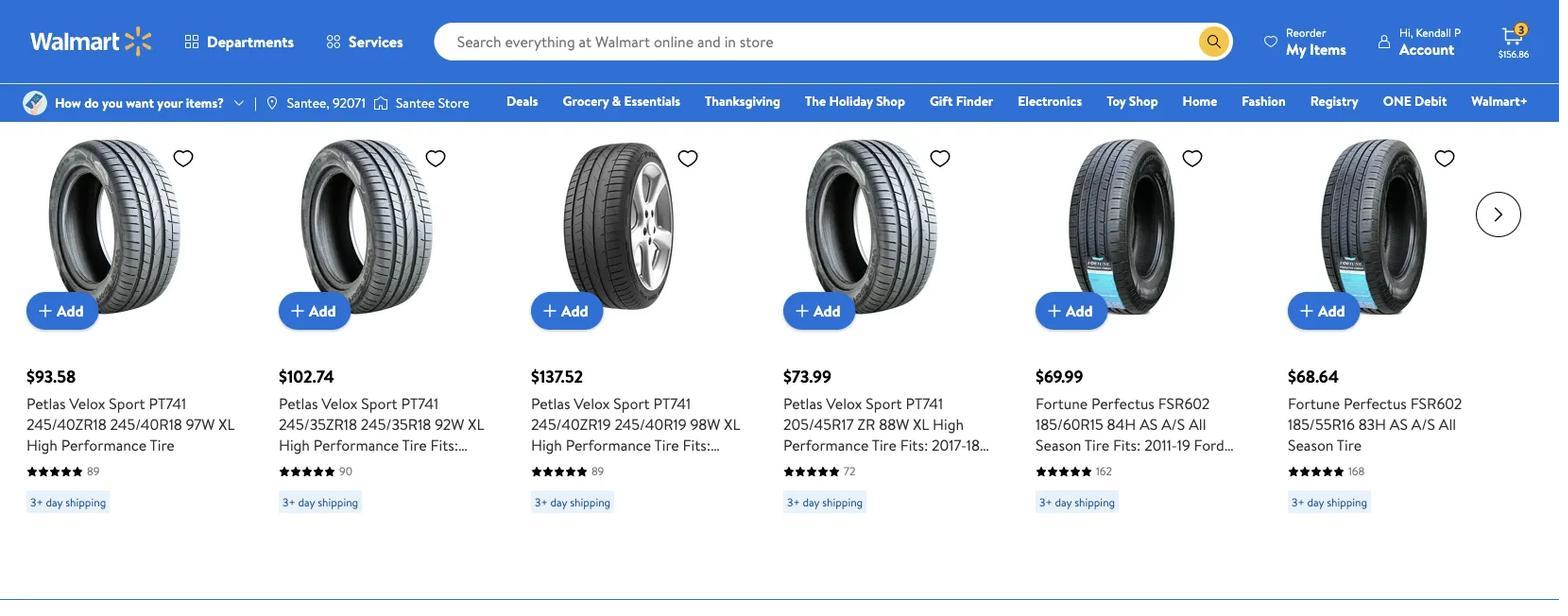 Task type: describe. For each thing, give the bounding box(es) containing it.
xl for $102.74
[[468, 414, 484, 435]]

add to favorites list, petlas velox sport pt741 245/35zr18 245/35r18 92w xl high performance tire fits: 1995 ferrari f50 base image
[[424, 147, 447, 170]]

departments button
[[168, 19, 310, 64]]

day for $68.64
[[1307, 494, 1324, 510]]

product group containing $93.58
[[26, 101, 237, 521]]

97w
[[186, 414, 215, 435]]

3+ for $93.58
[[30, 494, 43, 510]]

se,
[[1078, 455, 1098, 476]]

245/35r18
[[361, 414, 431, 435]]

velox for $137.52
[[574, 393, 610, 414]]

gift
[[930, 92, 953, 110]]

zr
[[857, 414, 875, 435]]

add for $68.64
[[1318, 300, 1345, 321]]

one debit link
[[1375, 91, 1455, 111]]

fortune for $69.99
[[1036, 393, 1088, 414]]

lt,
[[703, 455, 720, 476]]

3+ for $137.52
[[535, 494, 548, 510]]

add button for $137.52
[[531, 292, 603, 330]]

245/40r19
[[615, 414, 687, 435]]

shipping for $102.74
[[318, 494, 358, 510]]

3+ for $69.99
[[1039, 494, 1052, 510]]

add to cart image for $68.64
[[1295, 300, 1318, 322]]

add for $93.58
[[57, 300, 84, 321]]

pt741 for $102.74
[[401, 393, 439, 414]]

chevrolet right 23
[[587, 455, 652, 476]]

day for $69.99
[[1055, 494, 1072, 510]]

fortune perfectus fsr602 185/60r15 84h as a/s all season tire fits: 2011-19 ford fiesta se, 2001-02 dodge neon acr image
[[1036, 139, 1211, 315]]

$73.99
[[783, 365, 831, 388]]

petlas for $93.58
[[26, 393, 66, 414]]

90
[[339, 463, 352, 479]]

89 for $137.52
[[591, 463, 604, 479]]

holiday
[[829, 92, 873, 110]]

add for $73.99
[[814, 300, 841, 321]]

reviews
[[135, 72, 178, 91]]

fortune perfectus fsr602 185/55r16 83h as a/s all season tire image
[[1288, 139, 1464, 315]]

walmart+
[[1472, 92, 1528, 110]]

ferrari
[[312, 455, 356, 476]]

gift finder link
[[921, 91, 1002, 111]]

store
[[438, 93, 469, 112]]

add to cart image for $137.52
[[539, 300, 561, 322]]

items
[[83, 44, 129, 71]]

toy
[[1107, 92, 1126, 110]]

245/40zr19
[[531, 414, 611, 435]]

$102.74 petlas velox sport pt741 245/35zr18 245/35r18 92w xl high performance tire fits: 1995 ferrari f50 base
[[279, 365, 484, 476]]

2 shop from the left
[[1129, 92, 1158, 110]]

deals link
[[498, 91, 547, 111]]

dodge
[[1160, 455, 1204, 476]]

electronics
[[1018, 92, 1082, 110]]

shipping for $137.52
[[570, 494, 611, 510]]

next slide for similar items with great grip list image
[[1476, 192, 1521, 237]]

santee,
[[287, 93, 330, 112]]

sport for $137.52
[[614, 393, 650, 414]]

essentials
[[624, 92, 680, 110]]

shipping for $73.99
[[822, 494, 863, 510]]

&
[[612, 92, 621, 110]]

pt741 for $73.99
[[906, 393, 943, 414]]

all for $68.64
[[1439, 414, 1456, 435]]

petlas for $102.74
[[279, 393, 318, 414]]

fits: inside $69.99 fortune perfectus fsr602 185/60r15 84h as a/s all season tire fits: 2011-19 ford fiesta se, 2001-02 dodge neon acr
[[1113, 435, 1141, 455]]

tire for $73.99
[[872, 435, 897, 455]]

88w
[[879, 414, 909, 435]]

gls,
[[891, 455, 921, 476]]

f50
[[360, 455, 386, 476]]

departments
[[207, 31, 294, 52]]

as for $68.64
[[1390, 414, 1408, 435]]

grip
[[222, 44, 256, 71]]

23
[[567, 455, 583, 476]]

fashion
[[1242, 92, 1286, 110]]

add to favorites list, petlas velox sport pt741 245/40zr19 245/40r19 98w xl high performance tire fits: 2016-23 chevrolet malibu lt, 2013-15 chevrolet malibu ltz image
[[677, 147, 699, 170]]

accent
[[841, 455, 887, 476]]

17
[[960, 455, 973, 476]]

season for $69.99
[[1036, 435, 1081, 455]]

my
[[1286, 38, 1306, 59]]

add to cart image for $73.99
[[791, 300, 814, 322]]

a/s for $68.64
[[1411, 414, 1435, 435]]

add to cart image for $102.74
[[286, 300, 309, 322]]

3+ day shipping for $68.64
[[1292, 494, 1367, 510]]

Search search field
[[434, 23, 1233, 60]]

1995
[[279, 455, 309, 476]]

day for $137.52
[[550, 494, 567, 510]]

one
[[1383, 92, 1411, 110]]

pt741 for $93.58
[[149, 393, 186, 414]]

add to cart image for $93.58
[[34, 300, 57, 322]]

fsr602 for $69.99
[[1158, 393, 1210, 414]]

kia
[[783, 476, 803, 497]]

245/40r18
[[110, 414, 182, 435]]

based
[[23, 72, 57, 91]]

fits: for $73.99
[[900, 435, 928, 455]]

performance for $102.74
[[314, 435, 399, 455]]

ford
[[1194, 435, 1224, 455]]

sx
[[832, 476, 849, 497]]

day for $102.74
[[298, 494, 315, 510]]

89 for $93.58
[[87, 463, 99, 479]]

xl for $73.99
[[913, 414, 929, 435]]

Walmart Site-Wide search field
[[434, 23, 1233, 60]]

2011-
[[1144, 435, 1177, 455]]

high for $137.52
[[531, 435, 562, 455]]

shipping for $69.99
[[1074, 494, 1115, 510]]

product group containing $68.64
[[1288, 101, 1499, 521]]

day for $93.58
[[46, 494, 63, 510]]

performance for $73.99
[[783, 435, 869, 455]]

$73.99 petlas velox sport pt741 205/45r17 zr 88w xl high performance tire fits: 2017-18 hyundai accent gls, 2012-17 kia rio sx
[[783, 365, 980, 497]]

add button for $68.64
[[1288, 292, 1360, 330]]

shipping for $68.64
[[1327, 494, 1367, 510]]

items?
[[186, 93, 224, 112]]

3+ day shipping for $69.99
[[1039, 494, 1115, 510]]

registry link
[[1302, 91, 1367, 111]]

perfectus for $69.99
[[1091, 393, 1155, 414]]

$137.52 petlas velox sport pt741 245/40zr19 245/40r19 98w xl high performance tire fits: 2016-23 chevrolet malibu lt, 2013-15 chevrolet malibu ltz
[[531, 365, 740, 497]]

3+ for $68.64
[[1292, 494, 1304, 510]]

rio
[[807, 476, 828, 497]]

84h
[[1107, 414, 1136, 435]]

deals
[[507, 92, 538, 110]]

add for $102.74
[[309, 300, 336, 321]]

santee store
[[396, 93, 469, 112]]

add for $137.52
[[561, 300, 588, 321]]

walmart image
[[30, 26, 153, 57]]

santee
[[396, 93, 435, 112]]

debit
[[1415, 92, 1447, 110]]

tire for $93.58
[[150, 435, 175, 455]]

fiesta
[[1036, 455, 1074, 476]]

velox for $73.99
[[826, 393, 862, 414]]

product group containing $73.99
[[783, 101, 994, 521]]

kendall
[[1416, 24, 1451, 40]]

 image for how do you want your items?
[[23, 91, 47, 115]]

petlas for $137.52
[[531, 393, 570, 414]]

02
[[1139, 455, 1156, 476]]

2001-
[[1102, 455, 1139, 476]]

walmart+ link
[[1463, 91, 1536, 111]]

home
[[1183, 92, 1217, 110]]

sport for $73.99
[[866, 393, 902, 414]]

205/45r17
[[783, 414, 854, 435]]

3
[[1518, 21, 1524, 38]]

fits: for $137.52
[[683, 435, 711, 455]]



Task type: locate. For each thing, give the bounding box(es) containing it.
pt741 for $137.52
[[653, 393, 691, 414]]

3 performance from the left
[[566, 435, 651, 455]]

one debit
[[1383, 92, 1447, 110]]

all right 83h at right bottom
[[1439, 414, 1456, 435]]

2 day from the left
[[298, 494, 315, 510]]

1 all from the left
[[1189, 414, 1206, 435]]

great
[[174, 44, 218, 71]]

malibu
[[656, 455, 699, 476], [653, 476, 696, 497]]

petlas inside "$93.58 petlas velox sport pt741 245/40zr18 245/40r18 97w xl high performance tire"
[[26, 393, 66, 414]]

the holiday shop
[[805, 92, 905, 110]]

2 performance from the left
[[314, 435, 399, 455]]

4 pt741 from the left
[[906, 393, 943, 414]]

 image right 92071
[[373, 94, 388, 112]]

add button up $69.99
[[1036, 292, 1108, 330]]

2 add from the left
[[309, 300, 336, 321]]

season left 83h at right bottom
[[1288, 435, 1334, 455]]

2 shipping from the left
[[318, 494, 358, 510]]

4 tire from the left
[[872, 435, 897, 455]]

3+ down fiesta
[[1039, 494, 1052, 510]]

malibu left lt,
[[656, 455, 699, 476]]

162
[[1096, 463, 1112, 479]]

product group containing $69.99
[[1036, 101, 1246, 521]]

fsr602 for $68.64
[[1410, 393, 1462, 414]]

you
[[102, 93, 123, 112]]

1 fits: from the left
[[430, 435, 458, 455]]

add button up $93.58
[[26, 292, 99, 330]]

1 89 from the left
[[87, 463, 99, 479]]

1 sport from the left
[[109, 393, 145, 414]]

4 petlas from the left
[[783, 393, 822, 414]]

3 3+ from the left
[[535, 494, 548, 510]]

6 day from the left
[[1307, 494, 1324, 510]]

3+ day shipping down se,
[[1039, 494, 1115, 510]]

89
[[87, 463, 99, 479], [591, 463, 604, 479]]

high for $93.58
[[26, 435, 58, 455]]

1 horizontal spatial  image
[[373, 94, 388, 112]]

1 add to cart image from the left
[[34, 300, 57, 322]]

1 add to cart image from the left
[[539, 300, 561, 322]]

2 sport from the left
[[361, 393, 397, 414]]

home link
[[1174, 91, 1226, 111]]

1 horizontal spatial season
[[1288, 435, 1334, 455]]

petlas velox sport pt741 245/35zr18 245/35r18 92w xl high performance tire fits: 1995 ferrari f50 base image
[[279, 139, 454, 315]]

4 sport from the left
[[866, 393, 902, 414]]

velox inside $102.74 petlas velox sport pt741 245/35zr18 245/35r18 92w xl high performance tire fits: 1995 ferrari f50 base
[[322, 393, 358, 414]]

4 product group from the left
[[783, 101, 994, 521]]

tire
[[150, 435, 175, 455], [402, 435, 427, 455], [654, 435, 679, 455], [872, 435, 897, 455], [1085, 435, 1109, 455], [1337, 435, 1362, 455]]

grocery
[[563, 92, 609, 110]]

fortune down $69.99
[[1036, 393, 1088, 414]]

performance inside the $73.99 petlas velox sport pt741 205/45r17 zr 88w xl high performance tire fits: 2017-18 hyundai accent gls, 2012-17 kia rio sx
[[783, 435, 869, 455]]

velox down the '$137.52'
[[574, 393, 610, 414]]

add up $73.99
[[814, 300, 841, 321]]

2 velox from the left
[[322, 393, 358, 414]]

the holiday shop link
[[797, 91, 914, 111]]

fsr602 inside the $68.64 fortune perfectus fsr602 185/55r16 83h as a/s all season tire
[[1410, 393, 1462, 414]]

2 pt741 from the left
[[401, 393, 439, 414]]

velox inside the $137.52 petlas velox sport pt741 245/40zr19 245/40r19 98w xl high performance tire fits: 2016-23 chevrolet malibu lt, 2013-15 chevrolet malibu ltz
[[574, 393, 610, 414]]

petlas velox sport pt741 245/40zr19 245/40r19 98w xl high performance tire fits: 2016-23 chevrolet malibu lt, 2013-15 chevrolet malibu ltz image
[[531, 139, 707, 315]]

5 add button from the left
[[1036, 292, 1108, 330]]

2 all from the left
[[1439, 414, 1456, 435]]

2 a/s from the left
[[1411, 414, 1435, 435]]

as inside $69.99 fortune perfectus fsr602 185/60r15 84h as a/s all season tire fits: 2011-19 ford fiesta se, 2001-02 dodge neon acr
[[1140, 414, 1158, 435]]

89 right 23
[[591, 463, 604, 479]]

xl inside $102.74 petlas velox sport pt741 245/35zr18 245/35r18 92w xl high performance tire fits: 1995 ferrari f50 base
[[468, 414, 484, 435]]

1 a/s from the left
[[1161, 414, 1185, 435]]

fits: left 2011-
[[1113, 435, 1141, 455]]

 image left how
[[23, 91, 47, 115]]

add to cart image up $69.99
[[1043, 300, 1066, 322]]

add for $69.99
[[1066, 300, 1093, 321]]

3 petlas from the left
[[531, 393, 570, 414]]

3+ day shipping for $137.52
[[535, 494, 611, 510]]

a/s
[[1161, 414, 1185, 435], [1411, 414, 1435, 435]]

6 tire from the left
[[1337, 435, 1362, 455]]

2 fortune from the left
[[1288, 393, 1340, 414]]

1 shop from the left
[[876, 92, 905, 110]]

gift finder
[[930, 92, 993, 110]]

0 horizontal spatial shop
[[876, 92, 905, 110]]

petlas inside $102.74 petlas velox sport pt741 245/35zr18 245/35r18 92w xl high performance tire fits: 1995 ferrari f50 base
[[279, 393, 318, 414]]

add button for $73.99
[[783, 292, 856, 330]]

sport right "245/40zr18"
[[109, 393, 145, 414]]

acr
[[1036, 476, 1066, 497]]

shipping down the "90"
[[318, 494, 358, 510]]

3 velox from the left
[[574, 393, 610, 414]]

$137.52
[[531, 365, 583, 388]]

sport inside the $73.99 petlas velox sport pt741 205/45r17 zr 88w xl high performance tire fits: 2017-18 hyundai accent gls, 2012-17 kia rio sx
[[866, 393, 902, 414]]

0 horizontal spatial perfectus
[[1091, 393, 1155, 414]]

add to favorites list, fortune perfectus fsr602 185/60r15 84h as a/s all season tire fits: 2011-19 ford fiesta se, 2001-02 dodge neon acr image
[[1181, 147, 1204, 170]]

2 add to cart image from the left
[[286, 300, 309, 322]]

xl inside the $137.52 petlas velox sport pt741 245/40zr19 245/40r19 98w xl high performance tire fits: 2016-23 chevrolet malibu lt, 2013-15 chevrolet malibu ltz
[[724, 414, 740, 435]]

$102.74
[[279, 365, 334, 388]]

3+ for $73.99
[[787, 494, 800, 510]]

grocery & essentials link
[[554, 91, 689, 111]]

3 3+ day shipping from the left
[[535, 494, 611, 510]]

add to cart image
[[539, 300, 561, 322], [1043, 300, 1066, 322]]

3 sport from the left
[[614, 393, 650, 414]]

2 3+ day shipping from the left
[[283, 494, 358, 510]]

performance inside the $137.52 petlas velox sport pt741 245/40zr19 245/40r19 98w xl high performance tire fits: 2016-23 chevrolet malibu lt, 2013-15 chevrolet malibu ltz
[[566, 435, 651, 455]]

electronics link
[[1009, 91, 1091, 111]]

performance up the "90"
[[314, 435, 399, 455]]

xl inside the $73.99 petlas velox sport pt741 205/45r17 zr 88w xl high performance tire fits: 2017-18 hyundai accent gls, 2012-17 kia rio sx
[[913, 414, 929, 435]]

a/s inside the $68.64 fortune perfectus fsr602 185/55r16 83h as a/s all season tire
[[1411, 414, 1435, 435]]

add button up "$68.64"
[[1288, 292, 1360, 330]]

sport
[[109, 393, 145, 414], [361, 393, 397, 414], [614, 393, 650, 414], [866, 393, 902, 414]]

santee, 92071
[[287, 93, 366, 112]]

high inside "$93.58 petlas velox sport pt741 245/40zr18 245/40r18 97w xl high performance tire"
[[26, 435, 58, 455]]

4 velox from the left
[[826, 393, 862, 414]]

performance inside "$93.58 petlas velox sport pt741 245/40zr18 245/40r18 97w xl high performance tire"
[[61, 435, 147, 455]]

1 shipping from the left
[[65, 494, 106, 510]]

4 fits: from the left
[[1113, 435, 1141, 455]]

p
[[1454, 24, 1461, 40]]

3 add to cart image from the left
[[791, 300, 814, 322]]

season inside $69.99 fortune perfectus fsr602 185/60r15 84h as a/s all season tire fits: 2011-19 ford fiesta se, 2001-02 dodge neon acr
[[1036, 435, 1081, 455]]

perfectus up 2011-
[[1091, 393, 1155, 414]]

a/s inside $69.99 fortune perfectus fsr602 185/60r15 84h as a/s all season tire fits: 2011-19 ford fiesta se, 2001-02 dodge neon acr
[[1161, 414, 1185, 435]]

4 shipping from the left
[[822, 494, 863, 510]]

tire inside the $68.64 fortune perfectus fsr602 185/55r16 83h as a/s all season tire
[[1337, 435, 1362, 455]]

6 3+ day shipping from the left
[[1292, 494, 1367, 510]]

a/s for $69.99
[[1161, 414, 1185, 435]]

fits: for $102.74
[[430, 435, 458, 455]]

$93.58 petlas velox sport pt741 245/40zr18 245/40r18 97w xl high performance tire
[[26, 365, 235, 455]]

4 performance from the left
[[783, 435, 869, 455]]

high left 18 in the right bottom of the page
[[933, 414, 964, 435]]

toy shop
[[1107, 92, 1158, 110]]

2 product group from the left
[[279, 101, 489, 521]]

season up acr
[[1036, 435, 1081, 455]]

2 fsr602 from the left
[[1410, 393, 1462, 414]]

petlas velox sport pt741 205/45r17 zr 88w xl high performance tire fits: 2017-18 hyundai accent gls, 2012-17 kia rio sx image
[[783, 139, 959, 315]]

high inside the $137.52 petlas velox sport pt741 245/40zr19 245/40r19 98w xl high performance tire fits: 2016-23 chevrolet malibu lt, 2013-15 chevrolet malibu ltz
[[531, 435, 562, 455]]

tire inside $102.74 petlas velox sport pt741 245/35zr18 245/35r18 92w xl high performance tire fits: 1995 ferrari f50 base
[[402, 435, 427, 455]]

fits: up ltz
[[683, 435, 711, 455]]

perfectus for $68.64
[[1344, 393, 1407, 414]]

high down $93.58
[[26, 435, 58, 455]]

3+ down 1995 at the bottom of page
[[283, 494, 295, 510]]

high left ferrari on the bottom left
[[279, 435, 310, 455]]

malibu left ltz
[[653, 476, 696, 497]]

2 89 from the left
[[591, 463, 604, 479]]

3+ left 15 at the bottom left of page
[[535, 494, 548, 510]]

2 as from the left
[[1390, 414, 1408, 435]]

1 add from the left
[[57, 300, 84, 321]]

sport inside the $137.52 petlas velox sport pt741 245/40zr19 245/40r19 98w xl high performance tire fits: 2016-23 chevrolet malibu lt, 2013-15 chevrolet malibu ltz
[[614, 393, 650, 414]]

4 add to cart image from the left
[[1295, 300, 1318, 322]]

similar items with great grip based on customer reviews
[[23, 44, 256, 91]]

1 day from the left
[[46, 494, 63, 510]]

all inside $69.99 fortune perfectus fsr602 185/60r15 84h as a/s all season tire fits: 2011-19 ford fiesta se, 2001-02 dodge neon acr
[[1189, 414, 1206, 435]]

 image for santee store
[[373, 94, 388, 112]]

sport up f50
[[361, 393, 397, 414]]

add to cart image up $102.74
[[286, 300, 309, 322]]

performance up 72
[[783, 435, 869, 455]]

reorder my items
[[1286, 24, 1346, 59]]

add button up $102.74
[[279, 292, 351, 330]]

as inside the $68.64 fortune perfectus fsr602 185/55r16 83h as a/s all season tire
[[1390, 414, 1408, 435]]

sport for $102.74
[[361, 393, 397, 414]]

petlas
[[26, 393, 66, 414], [279, 393, 318, 414], [531, 393, 570, 414], [783, 393, 822, 414]]

xl for $93.58
[[219, 414, 235, 435]]

1 horizontal spatial as
[[1390, 414, 1408, 435]]

3+ day shipping down the 168
[[1292, 494, 1367, 510]]

how
[[55, 93, 81, 112]]

5 3+ day shipping from the left
[[1039, 494, 1115, 510]]

4 3+ day shipping from the left
[[787, 494, 863, 510]]

hyundai
[[783, 455, 837, 476]]

on
[[60, 72, 74, 91]]

xl right 92w
[[468, 414, 484, 435]]

add button for $69.99
[[1036, 292, 1108, 330]]

fsr602
[[1158, 393, 1210, 414], [1410, 393, 1462, 414]]

shipping down "245/40zr18"
[[65, 494, 106, 510]]

shipping down 72
[[822, 494, 863, 510]]

6 product group from the left
[[1288, 101, 1499, 521]]

1 xl from the left
[[219, 414, 235, 435]]

day left sx
[[803, 494, 819, 510]]

1 horizontal spatial a/s
[[1411, 414, 1435, 435]]

3 fits: from the left
[[900, 435, 928, 455]]

0 horizontal spatial 89
[[87, 463, 99, 479]]

product group containing $137.52
[[531, 101, 742, 521]]

hi, kendall p account
[[1399, 24, 1461, 59]]

1 velox from the left
[[69, 393, 105, 414]]

neon
[[1208, 455, 1243, 476]]

add button for $93.58
[[26, 292, 99, 330]]

all for $69.99
[[1189, 414, 1206, 435]]

want
[[126, 93, 154, 112]]

pt741 inside $102.74 petlas velox sport pt741 245/35zr18 245/35r18 92w xl high performance tire fits: 1995 ferrari f50 base
[[401, 393, 439, 414]]

sport right 245/40zr19
[[614, 393, 650, 414]]

petlas for $73.99
[[783, 393, 822, 414]]

services button
[[310, 19, 419, 64]]

velox for $102.74
[[322, 393, 358, 414]]

1 horizontal spatial all
[[1439, 414, 1456, 435]]

fits: left the 2017-
[[900, 435, 928, 455]]

shop right toy at the top right of page
[[1129, 92, 1158, 110]]

day down 2016-
[[550, 494, 567, 510]]

add to favorites list, fortune perfectus fsr602 185/55r16 83h as a/s all season tire image
[[1433, 147, 1456, 170]]

 image
[[264, 95, 280, 111]]

velox inside "$93.58 petlas velox sport pt741 245/40zr18 245/40r18 97w xl high performance tire"
[[69, 393, 105, 414]]

pt741 inside "$93.58 petlas velox sport pt741 245/40zr18 245/40r18 97w xl high performance tire"
[[149, 393, 186, 414]]

pt741 inside the $73.99 petlas velox sport pt741 205/45r17 zr 88w xl high performance tire fits: 2017-18 hyundai accent gls, 2012-17 kia rio sx
[[906, 393, 943, 414]]

petlas inside the $137.52 petlas velox sport pt741 245/40zr19 245/40r19 98w xl high performance tire fits: 2016-23 chevrolet malibu lt, 2013-15 chevrolet malibu ltz
[[531, 393, 570, 414]]

as right 84h
[[1140, 414, 1158, 435]]

185/60r15
[[1036, 414, 1103, 435]]

tire inside $69.99 fortune perfectus fsr602 185/60r15 84h as a/s all season tire fits: 2011-19 ford fiesta se, 2001-02 dodge neon acr
[[1085, 435, 1109, 455]]

tire for $102.74
[[402, 435, 427, 455]]

performance for $93.58
[[61, 435, 147, 455]]

sport inside "$93.58 petlas velox sport pt741 245/40zr18 245/40r18 97w xl high performance tire"
[[109, 393, 145, 414]]

high left 23
[[531, 435, 562, 455]]

0 horizontal spatial fortune
[[1036, 393, 1088, 414]]

3 product group from the left
[[531, 101, 742, 521]]

fits: right base
[[430, 435, 458, 455]]

2 perfectus from the left
[[1344, 393, 1407, 414]]

6 add from the left
[[1318, 300, 1345, 321]]

$93.58
[[26, 365, 76, 388]]

perfectus inside $69.99 fortune perfectus fsr602 185/60r15 84h as a/s all season tire fits: 2011-19 ford fiesta se, 2001-02 dodge neon acr
[[1091, 393, 1155, 414]]

season inside the $68.64 fortune perfectus fsr602 185/55r16 83h as a/s all season tire
[[1288, 435, 1334, 455]]

1 3+ day shipping from the left
[[30, 494, 106, 510]]

thanksgiving
[[705, 92, 780, 110]]

velox inside the $73.99 petlas velox sport pt741 205/45r17 zr 88w xl high performance tire fits: 2017-18 hyundai accent gls, 2012-17 kia rio sx
[[826, 393, 862, 414]]

high for $102.74
[[279, 435, 310, 455]]

72
[[844, 463, 855, 479]]

day down "185/55r16"
[[1307, 494, 1324, 510]]

1 horizontal spatial 89
[[591, 463, 604, 479]]

fits:
[[430, 435, 458, 455], [683, 435, 711, 455], [900, 435, 928, 455], [1113, 435, 1141, 455]]

chevrolet right 15 at the bottom left of page
[[584, 476, 649, 497]]

sport up accent
[[866, 393, 902, 414]]

15
[[567, 476, 580, 497]]

season
[[1036, 435, 1081, 455], [1288, 435, 1334, 455]]

add up "$68.64"
[[1318, 300, 1345, 321]]

1 as from the left
[[1140, 414, 1158, 435]]

items
[[1310, 38, 1346, 59]]

performance up 15 at the bottom left of page
[[566, 435, 651, 455]]

finder
[[956, 92, 993, 110]]

xl right "98w"
[[724, 414, 740, 435]]

0 horizontal spatial add to cart image
[[539, 300, 561, 322]]

2013-
[[531, 476, 567, 497]]

thanksgiving link
[[696, 91, 789, 111]]

0 horizontal spatial season
[[1036, 435, 1081, 455]]

2 add to cart image from the left
[[1043, 300, 1066, 322]]

0 horizontal spatial all
[[1189, 414, 1206, 435]]

as for $69.99
[[1140, 414, 1158, 435]]

4 add from the left
[[814, 300, 841, 321]]

1 horizontal spatial add to cart image
[[1043, 300, 1066, 322]]

tire for $137.52
[[654, 435, 679, 455]]

perfectus up the 168
[[1344, 393, 1407, 414]]

add up $69.99
[[1066, 300, 1093, 321]]

4 add button from the left
[[783, 292, 856, 330]]

petlas down $93.58
[[26, 393, 66, 414]]

add up $102.74
[[309, 300, 336, 321]]

2 3+ from the left
[[283, 494, 295, 510]]

shop right holiday
[[876, 92, 905, 110]]

season for $68.64
[[1288, 435, 1334, 455]]

tire inside the $73.99 petlas velox sport pt741 205/45r17 zr 88w xl high performance tire fits: 2017-18 hyundai accent gls, 2012-17 kia rio sx
[[872, 435, 897, 455]]

velox for $93.58
[[69, 393, 105, 414]]

add to cart image
[[34, 300, 57, 322], [286, 300, 309, 322], [791, 300, 814, 322], [1295, 300, 1318, 322]]

pt741 inside the $137.52 petlas velox sport pt741 245/40zr19 245/40r19 98w xl high performance tire fits: 2016-23 chevrolet malibu lt, 2013-15 chevrolet malibu ltz
[[653, 393, 691, 414]]

day down "245/40zr18"
[[46, 494, 63, 510]]

|
[[254, 93, 257, 112]]

fsr602 inside $69.99 fortune perfectus fsr602 185/60r15 84h as a/s all season tire fits: 2011-19 ford fiesta se, 2001-02 dodge neon acr
[[1158, 393, 1210, 414]]

add button up $73.99
[[783, 292, 856, 330]]

tire inside "$93.58 petlas velox sport pt741 245/40zr18 245/40r18 97w xl high performance tire"
[[150, 435, 175, 455]]

fits: inside the $73.99 petlas velox sport pt741 205/45r17 zr 88w xl high performance tire fits: 2017-18 hyundai accent gls, 2012-17 kia rio sx
[[900, 435, 928, 455]]

0 horizontal spatial fsr602
[[1158, 393, 1210, 414]]

high inside the $73.99 petlas velox sport pt741 205/45r17 zr 88w xl high performance tire fits: 2017-18 hyundai accent gls, 2012-17 kia rio sx
[[933, 414, 964, 435]]

3+ day shipping for $73.99
[[787, 494, 863, 510]]

1 product group from the left
[[26, 101, 237, 521]]

$68.64
[[1288, 365, 1339, 388]]

3 add button from the left
[[531, 292, 603, 330]]

3+ down "245/40zr18"
[[30, 494, 43, 510]]

fortune inside the $68.64 fortune perfectus fsr602 185/55r16 83h as a/s all season tire
[[1288, 393, 1340, 414]]

xl for $137.52
[[724, 414, 740, 435]]

1 add button from the left
[[26, 292, 99, 330]]

petlas down $73.99
[[783, 393, 822, 414]]

1 horizontal spatial perfectus
[[1344, 393, 1407, 414]]

fits: inside $102.74 petlas velox sport pt741 245/35zr18 245/35r18 92w xl high performance tire fits: 1995 ferrari f50 base
[[430, 435, 458, 455]]

add to cart image up $73.99
[[791, 300, 814, 322]]

add up the '$137.52'
[[561, 300, 588, 321]]

the
[[805, 92, 826, 110]]

shipping down 23
[[570, 494, 611, 510]]

3+ day shipping down hyundai on the bottom of the page
[[787, 494, 863, 510]]

day down 1995 at the bottom of page
[[298, 494, 315, 510]]

5 tire from the left
[[1085, 435, 1109, 455]]

3+ for $102.74
[[283, 494, 295, 510]]

2016-
[[531, 455, 567, 476]]

3 tire from the left
[[654, 435, 679, 455]]

xl inside "$93.58 petlas velox sport pt741 245/40zr18 245/40r18 97w xl high performance tire"
[[219, 414, 235, 435]]

account
[[1399, 38, 1454, 59]]

3+ left the rio
[[787, 494, 800, 510]]

as right 83h at right bottom
[[1390, 414, 1408, 435]]

1 horizontal spatial fsr602
[[1410, 393, 1462, 414]]

92071
[[333, 93, 366, 112]]

1 fsr602 from the left
[[1158, 393, 1210, 414]]

$69.99 fortune perfectus fsr602 185/60r15 84h as a/s all season tire fits: 2011-19 ford fiesta se, 2001-02 dodge neon acr
[[1036, 365, 1243, 497]]

1 season from the left
[[1036, 435, 1081, 455]]

add button up the '$137.52'
[[531, 292, 603, 330]]

fortune inside $69.99 fortune perfectus fsr602 185/60r15 84h as a/s all season tire fits: 2011-19 ford fiesta se, 2001-02 dodge neon acr
[[1036, 393, 1088, 414]]

4 3+ from the left
[[787, 494, 800, 510]]

all right 2011-
[[1189, 414, 1206, 435]]

similar
[[23, 44, 79, 71]]

velox down $93.58
[[69, 393, 105, 414]]

high inside $102.74 petlas velox sport pt741 245/35zr18 245/35r18 92w xl high performance tire fits: 1995 ferrari f50 base
[[279, 435, 310, 455]]

3+ down "185/55r16"
[[1292, 494, 1304, 510]]

2 add button from the left
[[279, 292, 351, 330]]

1 perfectus from the left
[[1091, 393, 1155, 414]]

3+ day shipping down ferrari on the bottom left
[[283, 494, 358, 510]]

2 tire from the left
[[402, 435, 427, 455]]

add to cart image for $69.99
[[1043, 300, 1066, 322]]

your
[[157, 93, 183, 112]]

add up $93.58
[[57, 300, 84, 321]]

0 horizontal spatial as
[[1140, 414, 1158, 435]]

5 3+ from the left
[[1039, 494, 1052, 510]]

1 fortune from the left
[[1036, 393, 1088, 414]]

3 shipping from the left
[[570, 494, 611, 510]]

a/s right 83h at right bottom
[[1411, 414, 1435, 435]]

add button for $102.74
[[279, 292, 351, 330]]

all inside the $68.64 fortune perfectus fsr602 185/55r16 83h as a/s all season tire
[[1439, 414, 1456, 435]]

5 product group from the left
[[1036, 101, 1246, 521]]

sport for $93.58
[[109, 393, 145, 414]]

fortune down "$68.64"
[[1288, 393, 1340, 414]]

petlas velox sport pt741 245/40zr18 245/40r18 97w xl high performance tire image
[[26, 139, 202, 315]]

hi,
[[1399, 24, 1413, 40]]

3 xl from the left
[[724, 414, 740, 435]]

shipping down the 168
[[1327, 494, 1367, 510]]

83h
[[1358, 414, 1386, 435]]

performance inside $102.74 petlas velox sport pt741 245/35zr18 245/35r18 92w xl high performance tire fits: 1995 ferrari f50 base
[[314, 435, 399, 455]]

6 shipping from the left
[[1327, 494, 1367, 510]]

day for $73.99
[[803, 494, 819, 510]]

chevrolet
[[587, 455, 652, 476], [584, 476, 649, 497]]

sport inside $102.74 petlas velox sport pt741 245/35zr18 245/35r18 92w xl high performance tire fits: 1995 ferrari f50 base
[[361, 393, 397, 414]]

$156.86
[[1499, 47, 1529, 60]]

toy shop link
[[1098, 91, 1167, 111]]

1 horizontal spatial fortune
[[1288, 393, 1340, 414]]

2 petlas from the left
[[279, 393, 318, 414]]

petlas down $102.74
[[279, 393, 318, 414]]

perfectus inside the $68.64 fortune perfectus fsr602 185/55r16 83h as a/s all season tire
[[1344, 393, 1407, 414]]

2 season from the left
[[1288, 435, 1334, 455]]

2 xl from the left
[[468, 414, 484, 435]]

high for $73.99
[[933, 414, 964, 435]]

customer
[[78, 72, 132, 91]]

add button
[[26, 292, 99, 330], [279, 292, 351, 330], [531, 292, 603, 330], [783, 292, 856, 330], [1036, 292, 1108, 330], [1288, 292, 1360, 330]]

add to cart image up the '$137.52'
[[539, 300, 561, 322]]

18
[[966, 435, 980, 455]]

a/s left ford
[[1161, 414, 1185, 435]]

4 day from the left
[[803, 494, 819, 510]]

registry
[[1310, 92, 1358, 110]]

xl right 88w on the right of page
[[913, 414, 929, 435]]

velox
[[69, 393, 105, 414], [322, 393, 358, 414], [574, 393, 610, 414], [826, 393, 862, 414]]

petlas down the '$137.52'
[[531, 393, 570, 414]]

 image
[[23, 91, 47, 115], [373, 94, 388, 112]]

2 fits: from the left
[[683, 435, 711, 455]]

1 horizontal spatial shop
[[1129, 92, 1158, 110]]

0 horizontal spatial a/s
[[1161, 414, 1185, 435]]

performance down $93.58
[[61, 435, 147, 455]]

245/40zr18
[[26, 414, 107, 435]]

3+ day shipping down 23
[[535, 494, 611, 510]]

3+ day shipping down "245/40zr18"
[[30, 494, 106, 510]]

fsr602 up 19
[[1158, 393, 1210, 414]]

shipping
[[65, 494, 106, 510], [318, 494, 358, 510], [570, 494, 611, 510], [822, 494, 863, 510], [1074, 494, 1115, 510], [1327, 494, 1367, 510]]

1 tire from the left
[[150, 435, 175, 455]]

add to favorites list, petlas velox sport pt741 205/45r17 zr 88w xl high performance tire fits: 2017-18 hyundai accent gls, 2012-17 kia rio sx image
[[929, 147, 951, 170]]

98w
[[690, 414, 720, 435]]

6 add button from the left
[[1288, 292, 1360, 330]]

1 pt741 from the left
[[149, 393, 186, 414]]

fashion link
[[1233, 91, 1294, 111]]

tire inside the $137.52 petlas velox sport pt741 245/40zr19 245/40r19 98w xl high performance tire fits: 2016-23 chevrolet malibu lt, 2013-15 chevrolet malibu ltz
[[654, 435, 679, 455]]

5 shipping from the left
[[1074, 494, 1115, 510]]

xl right the 97w at the left bottom
[[219, 414, 235, 435]]

add to favorites list, petlas velox sport pt741 245/40zr18 245/40r18 97w xl high performance tire image
[[172, 147, 195, 170]]

shipping down 162
[[1074, 494, 1115, 510]]

92w
[[435, 414, 464, 435]]

89 down "245/40zr18"
[[87, 463, 99, 479]]

3+ day shipping for $93.58
[[30, 494, 106, 510]]

0 horizontal spatial  image
[[23, 91, 47, 115]]

fsr602 right 83h at right bottom
[[1410, 393, 1462, 414]]

shipping for $93.58
[[65, 494, 106, 510]]

petlas inside the $73.99 petlas velox sport pt741 205/45r17 zr 88w xl high performance tire fits: 2017-18 hyundai accent gls, 2012-17 kia rio sx
[[783, 393, 822, 414]]

3 day from the left
[[550, 494, 567, 510]]

1 3+ from the left
[[30, 494, 43, 510]]

search icon image
[[1207, 34, 1222, 49]]

3+ day shipping for $102.74
[[283, 494, 358, 510]]

do
[[84, 93, 99, 112]]

1 performance from the left
[[61, 435, 147, 455]]

2017-
[[932, 435, 966, 455]]

6 3+ from the left
[[1292, 494, 1304, 510]]

add to cart image up $93.58
[[34, 300, 57, 322]]

fits: inside the $137.52 petlas velox sport pt741 245/40zr19 245/40r19 98w xl high performance tire fits: 2016-23 chevrolet malibu lt, 2013-15 chevrolet malibu ltz
[[683, 435, 711, 455]]

performance for $137.52
[[566, 435, 651, 455]]

3 add from the left
[[561, 300, 588, 321]]

3+ day shipping
[[30, 494, 106, 510], [283, 494, 358, 510], [535, 494, 611, 510], [787, 494, 863, 510], [1039, 494, 1115, 510], [1292, 494, 1367, 510]]

velox down $73.99
[[826, 393, 862, 414]]

day down fiesta
[[1055, 494, 1072, 510]]

product group
[[26, 101, 237, 521], [279, 101, 489, 521], [531, 101, 742, 521], [783, 101, 994, 521], [1036, 101, 1246, 521], [1288, 101, 1499, 521]]

velox down $102.74
[[322, 393, 358, 414]]

1 petlas from the left
[[26, 393, 66, 414]]

4 xl from the left
[[913, 414, 929, 435]]

product group containing $102.74
[[279, 101, 489, 521]]

grocery & essentials
[[563, 92, 680, 110]]

ltz
[[700, 476, 722, 497]]

3 pt741 from the left
[[653, 393, 691, 414]]

fortune for $68.64
[[1288, 393, 1340, 414]]

add to cart image up "$68.64"
[[1295, 300, 1318, 322]]

5 day from the left
[[1055, 494, 1072, 510]]

5 add from the left
[[1066, 300, 1093, 321]]



Task type: vqa. For each thing, say whether or not it's contained in the screenshot.
2nd Fortune
yes



